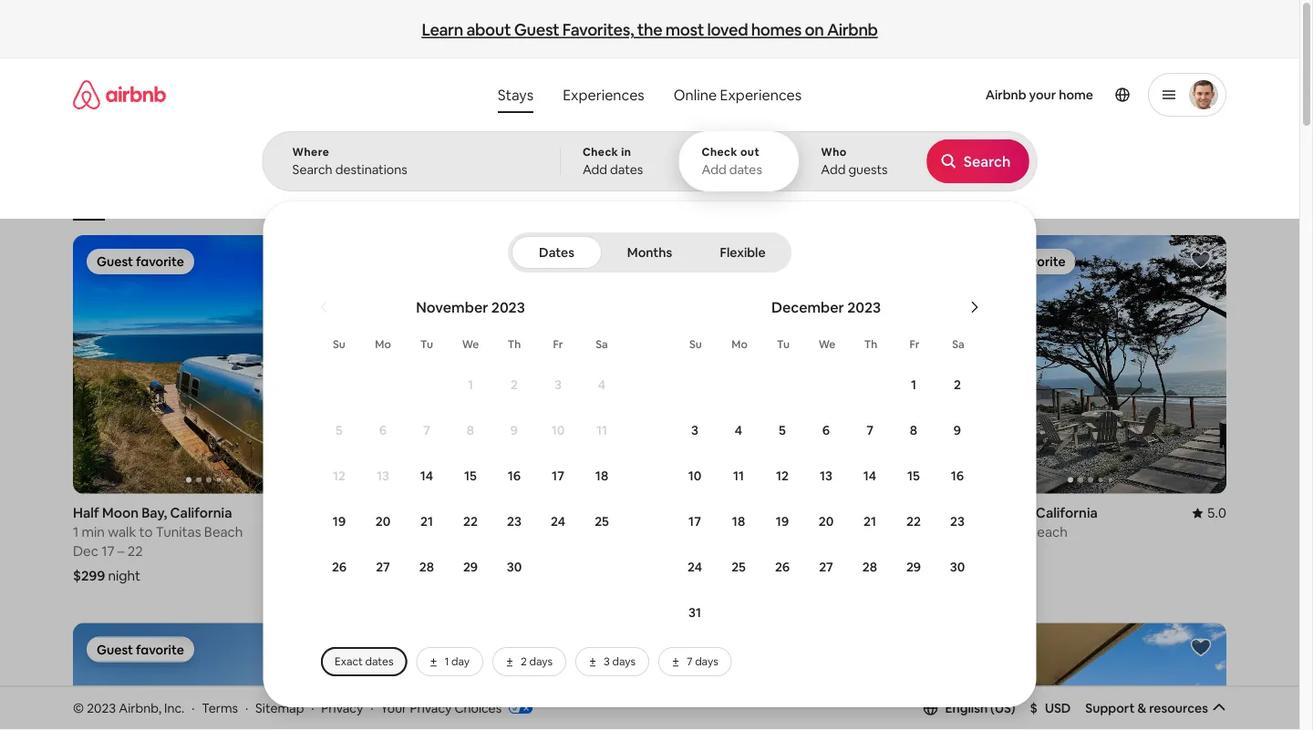 Task type: describe. For each thing, give the bounding box(es) containing it.
tab list inside stays tab panel
[[512, 233, 788, 273]]

3 days
[[604, 655, 636, 669]]

2 8 button from the left
[[892, 409, 936, 453]]

check for check out add dates
[[702, 145, 738, 159]]

2 12 from the left
[[776, 468, 789, 484]]

21 for 1st 21 button from the left
[[421, 514, 433, 530]]

bay, inside the half moon bay, california 1 min walk to tunitas beach dec 17 – 22 $299 night
[[142, 504, 167, 522]]

1 vertical spatial 4
[[735, 422, 743, 439]]

night for $366
[[696, 567, 729, 585]]

1 12 from the left
[[333, 468, 346, 484]]

0 horizontal spatial dates
[[365, 655, 394, 669]]

1 8 button from the left
[[449, 409, 493, 453]]

amazing pools
[[221, 193, 297, 208]]

2 we from the left
[[819, 338, 836, 352]]

who add guests
[[821, 145, 888, 178]]

dates for check in add dates
[[610, 161, 643, 178]]

calendar application
[[285, 278, 1314, 640]]

november 2023
[[416, 298, 525, 317]]

skiing
[[844, 193, 875, 208]]

1 sa from the left
[[596, 338, 608, 352]]

group containing amazing views
[[73, 150, 914, 221]]

0 horizontal spatial 3
[[555, 377, 562, 393]]

2 5 button from the left
[[761, 409, 805, 453]]

2 30 from the left
[[950, 559, 965, 576]]

$
[[1031, 700, 1038, 717]]

2 16 from the left
[[951, 468, 964, 484]]

0 vertical spatial 4
[[598, 377, 606, 393]]

1 14 button from the left
[[405, 454, 449, 498]]

guests
[[849, 161, 888, 178]]

2 7 button from the left
[[848, 409, 892, 453]]

december 2023
[[772, 298, 881, 317]]

©
[[73, 700, 84, 717]]

cruz,
[[406, 504, 440, 522]]

guest
[[514, 19, 560, 40]]

dates
[[539, 245, 575, 261]]

add for check out add dates
[[702, 161, 727, 178]]

1 30 from the left
[[507, 559, 522, 576]]

2 days
[[521, 655, 553, 669]]

loved
[[707, 19, 748, 40]]

airbnb,
[[119, 700, 161, 717]]

december
[[772, 298, 845, 317]]

7 for 2nd 7 button from the right
[[423, 422, 431, 439]]

1 button for december 2023
[[892, 363, 936, 407]]

display total before taxes
[[1040, 178, 1171, 192]]

mansions
[[675, 193, 723, 208]]

amazing for amazing pools
[[221, 193, 266, 208]]

23 for first "23" button from right
[[951, 514, 965, 530]]

before
[[1106, 178, 1141, 192]]

27 for 1st 27 button from right
[[819, 559, 834, 576]]

half
[[73, 504, 99, 522]]

2 19 from the left
[[776, 514, 789, 530]]

homes
[[751, 19, 802, 40]]

2 horizontal spatial 22
[[907, 514, 921, 530]]

23 for second "23" button from the right
[[507, 514, 522, 530]]

2 30 button from the left
[[936, 546, 980, 589]]

$567
[[367, 567, 398, 585]]

1 vertical spatial 18
[[732, 514, 746, 530]]

$299
[[73, 567, 105, 585]]

2 9 button from the left
[[936, 409, 980, 453]]

min
[[82, 524, 105, 541]]

2 16 button from the left
[[936, 454, 980, 498]]

11 for the right 11 button
[[733, 468, 744, 484]]

beach inside bodega bay, california on wrights beach
[[1029, 524, 1068, 541]]

2023 for december
[[848, 298, 881, 317]]

your
[[1030, 87, 1057, 103]]

1 horizontal spatial 25 button
[[717, 546, 761, 589]]

2 th from the left
[[865, 338, 878, 352]]

california for bodega bay, california on wrights beach
[[1036, 504, 1098, 522]]

months
[[628, 245, 673, 261]]

28 for 2nd 28 "button" from the right
[[420, 559, 434, 576]]

2 tu from the left
[[777, 338, 790, 352]]

check out add dates
[[702, 145, 763, 178]]

1 th from the left
[[508, 338, 521, 352]]

29 for 1st 29 button from left
[[463, 559, 478, 576]]

1 12 button from the left
[[317, 454, 361, 498]]

2 for december 2023
[[954, 377, 962, 393]]

check in add dates
[[583, 145, 643, 178]]

2 28 button from the left
[[848, 546, 892, 589]]

5.0 out of 5 average rating image
[[1193, 504, 1227, 522]]

2 21 button from the left
[[848, 500, 892, 544]]

stays button
[[483, 77, 548, 113]]

1 23 button from the left
[[493, 500, 536, 544]]

2 horizontal spatial 3
[[692, 422, 699, 439]]

california for santa cruz, california on the beach
[[443, 504, 505, 522]]

cabins
[[495, 193, 530, 208]]

0 vertical spatial 25 button
[[580, 500, 624, 544]]

on for santa cruz, california
[[367, 524, 386, 541]]

6 for 2nd 6 button from right
[[379, 422, 387, 439]]

2 fr from the left
[[910, 338, 920, 352]]

views
[[615, 193, 644, 207]]

wrights
[[977, 524, 1026, 541]]

1 21 button from the left
[[405, 500, 449, 544]]

support & resources button
[[1086, 700, 1227, 717]]

resources
[[1150, 700, 1209, 717]]

2 experiences from the left
[[720, 85, 802, 104]]

0 horizontal spatial 10 button
[[536, 409, 580, 453]]

(us)
[[991, 700, 1016, 717]]

privacy link
[[321, 700, 363, 717]]

11 for the topmost 11 button
[[597, 422, 608, 439]]

1 19 button from the left
[[317, 500, 361, 544]]

0 horizontal spatial 17 button
[[536, 454, 580, 498]]

your privacy choices link
[[381, 700, 533, 718]]

0 vertical spatial 10
[[552, 422, 565, 439]]

0 horizontal spatial 24
[[551, 514, 566, 530]]

2023 for ©
[[87, 700, 116, 717]]

2 sa from the left
[[953, 338, 965, 352]]

$366 night
[[661, 567, 729, 585]]

15 for 1st 15 button from the right
[[908, 468, 920, 484]]

1 20 button from the left
[[361, 500, 405, 544]]

1 13 from the left
[[377, 468, 390, 484]]

31 button
[[673, 591, 717, 635]]

1 16 button from the left
[[493, 454, 536, 498]]

sitemap link
[[256, 700, 304, 717]]

2 20 from the left
[[819, 514, 834, 530]]

0 horizontal spatial 18
[[596, 468, 609, 484]]

none search field containing stays
[[262, 58, 1314, 708]]

2 27 button from the left
[[805, 546, 848, 589]]

to
[[139, 524, 153, 541]]

4.9 out of 5 average rating image
[[605, 505, 639, 522]]

airbnb your home link
[[975, 76, 1105, 114]]

santa cruz, california on the beach
[[367, 504, 505, 541]]

exact dates
[[335, 655, 394, 669]]

add to wishlist: bodega bay, california image
[[309, 637, 330, 659]]

1 22 button from the left
[[449, 500, 493, 544]]

26 for second '26' button from left
[[775, 559, 790, 576]]

the for about
[[637, 19, 663, 40]]

november
[[416, 298, 489, 317]]

2 vertical spatial 3
[[604, 655, 610, 669]]

5 for second 5 button from the left
[[779, 422, 786, 439]]

4.92 out of 5 average rating image
[[303, 504, 345, 522]]

walk
[[108, 524, 136, 541]]

terms · sitemap · privacy ·
[[202, 700, 374, 717]]

display
[[1040, 178, 1077, 192]]

experiences inside "button"
[[563, 85, 645, 104]]

terms link
[[202, 700, 238, 717]]

1 horizontal spatial 3 button
[[673, 409, 717, 453]]

14 for second 14 button
[[864, 468, 877, 484]]

1 13 button from the left
[[361, 454, 405, 498]]

home
[[1059, 87, 1094, 103]]

online experiences
[[674, 85, 802, 104]]

29 for 1st 29 button from right
[[907, 559, 922, 576]]

2 9 from the left
[[954, 422, 962, 439]]

1 we from the left
[[462, 338, 479, 352]]

2 22 button from the left
[[892, 500, 936, 544]]

0 vertical spatial 4 button
[[580, 363, 624, 407]]

1 horizontal spatial 10 button
[[673, 454, 717, 498]]

day
[[452, 655, 470, 669]]

$366
[[661, 567, 693, 585]]

$567 night
[[367, 567, 434, 585]]

14 for 2nd 14 button from right
[[420, 468, 434, 484]]

0 horizontal spatial 3 button
[[536, 363, 580, 407]]

2 button for december 2023
[[936, 363, 980, 407]]

what can we help you find? tab list
[[483, 77, 659, 113]]

airbnb your home
[[986, 87, 1094, 103]]

half moon bay, california 1 min walk to tunitas beach dec 17 – 22 $299 night
[[73, 504, 243, 585]]

1 29 button from the left
[[449, 546, 493, 589]]

1 horizontal spatial 2
[[521, 655, 527, 669]]

1 8 from the left
[[467, 422, 475, 439]]

1 vertical spatial 10
[[689, 468, 702, 484]]

add for check in add dates
[[583, 161, 608, 178]]

bay, inside bodega bay, california on wrights beach
[[1008, 504, 1033, 522]]

0 vertical spatial 18 button
[[580, 454, 624, 498]]

add inside who add guests
[[821, 161, 846, 178]]

1 day
[[445, 655, 470, 669]]

4.9 out of 5 average rating image
[[899, 504, 933, 522]]

airbnb inside learn about guest favorites, the most loved homes on airbnb "link"
[[827, 19, 878, 40]]

stays
[[498, 85, 534, 104]]

2 19 button from the left
[[761, 500, 805, 544]]

1 · from the left
[[192, 700, 195, 717]]

profile element
[[833, 58, 1227, 131]]

bodega bay, california on wrights beach
[[955, 504, 1098, 541]]

4.92
[[318, 504, 345, 522]]

dates button
[[512, 236, 602, 269]]

7 days
[[687, 655, 719, 669]]

2 14 button from the left
[[848, 454, 892, 498]]

1 horizontal spatial 18 button
[[717, 500, 761, 544]]

beach inside the half moon bay, california 1 min walk to tunitas beach dec 17 – 22 $299 night
[[204, 524, 243, 541]]

$ usd
[[1031, 700, 1071, 717]]

1 vertical spatial 17 button
[[673, 500, 717, 544]]

0 vertical spatial 11 button
[[580, 409, 624, 453]]

landing,
[[697, 504, 752, 522]]

exact
[[335, 655, 363, 669]]

the for cruz,
[[389, 524, 410, 541]]

5.0
[[1208, 504, 1227, 522]]

31
[[689, 605, 702, 621]]

english
[[946, 700, 988, 717]]

dec
[[73, 543, 98, 560]]

taxes
[[1143, 178, 1171, 192]]

out
[[741, 145, 760, 159]]

design
[[334, 193, 370, 208]]

support & resources
[[1086, 700, 1209, 717]]

27 for first 27 button
[[376, 559, 390, 576]]



Task type: vqa. For each thing, say whether or not it's contained in the screenshot.


Task type: locate. For each thing, give the bounding box(es) containing it.
beach right tunitas
[[204, 524, 243, 541]]

18 up 4.9 out of 5 average rating image
[[596, 468, 609, 484]]

1 horizontal spatial 27
[[819, 559, 834, 576]]

22 left bodega
[[907, 514, 921, 530]]

22 inside the half moon bay, california 1 min walk to tunitas beach dec 17 – 22 $299 night
[[127, 543, 143, 560]]

15 up santa cruz, california on the beach
[[464, 468, 477, 484]]

19 right landing,
[[776, 514, 789, 530]]

1 15 button from the left
[[449, 454, 493, 498]]

2 california from the left
[[443, 504, 505, 522]]

30 button down wrights
[[936, 546, 980, 589]]

beach for cruz,
[[413, 524, 452, 541]]

15 button up 4.9 out of 5 average rating icon
[[892, 454, 936, 498]]

california for moss landing, california on the beach
[[755, 504, 817, 522]]

20 right moss landing, california on the beach
[[819, 514, 834, 530]]

1 days from the left
[[530, 655, 553, 669]]

2 21 from the left
[[864, 514, 877, 530]]

1 horizontal spatial 25
[[732, 559, 746, 576]]

26 for 2nd '26' button from the right
[[332, 559, 347, 576]]

who
[[821, 145, 847, 159]]

1 horizontal spatial privacy
[[410, 700, 452, 717]]

bay, up wrights
[[1008, 504, 1033, 522]]

1 horizontal spatial 27 button
[[805, 546, 848, 589]]

night for $567
[[401, 567, 434, 585]]

1 inside the half moon bay, california 1 min walk to tunitas beach dec 17 – 22 $299 night
[[73, 524, 79, 541]]

the inside moss landing, california on the beach
[[683, 524, 704, 541]]

20 button left 4.9 out of 5 average rating icon
[[805, 500, 848, 544]]

15
[[464, 468, 477, 484], [908, 468, 920, 484]]

1 21 from the left
[[421, 514, 433, 530]]

0 horizontal spatial 12 button
[[317, 454, 361, 498]]

19 button
[[317, 500, 361, 544], [761, 500, 805, 544]]

0 horizontal spatial 6 button
[[361, 409, 405, 453]]

mo
[[375, 338, 391, 352], [732, 338, 748, 352]]

19 button left santa
[[317, 500, 361, 544]]

3 california from the left
[[755, 504, 817, 522]]

1 28 from the left
[[420, 559, 434, 576]]

1 horizontal spatial 13
[[820, 468, 833, 484]]

1 fr from the left
[[553, 338, 563, 352]]

22 button left bodega
[[892, 500, 936, 544]]

check inside check out add dates
[[702, 145, 738, 159]]

0 horizontal spatial 14
[[420, 468, 434, 484]]

2 for november 2023
[[511, 377, 518, 393]]

1 horizontal spatial 15 button
[[892, 454, 936, 498]]

25 down moss landing, california on the beach
[[732, 559, 746, 576]]

usd
[[1045, 700, 1071, 717]]

your
[[381, 700, 407, 717]]

2 26 button from the left
[[761, 546, 805, 589]]

california inside santa cruz, california on the beach
[[443, 504, 505, 522]]

favorites,
[[563, 19, 634, 40]]

21 right santa
[[421, 514, 433, 530]]

th
[[508, 338, 521, 352], [865, 338, 878, 352]]

1 vertical spatial 3 button
[[673, 409, 717, 453]]

santa
[[367, 504, 404, 522]]

pools
[[269, 193, 297, 208]]

1 vertical spatial 24 button
[[673, 546, 717, 589]]

days down 31 'button'
[[695, 655, 719, 669]]

0 horizontal spatial 9 button
[[493, 409, 536, 453]]

california inside moss landing, california on the beach
[[755, 504, 817, 522]]

None search field
[[262, 58, 1314, 708]]

2 1 button from the left
[[892, 363, 936, 407]]

25 button down moss landing, california on the beach
[[717, 546, 761, 589]]

the left most
[[637, 19, 663, 40]]

23 right santa cruz, california on the beach
[[507, 514, 522, 530]]

0 horizontal spatial 20 button
[[361, 500, 405, 544]]

1 26 from the left
[[332, 559, 347, 576]]

the down santa
[[389, 524, 410, 541]]

on down bodega
[[955, 524, 974, 541]]

14 button
[[405, 454, 449, 498], [848, 454, 892, 498]]

· right terms
[[245, 700, 248, 717]]

1 add from the left
[[583, 161, 608, 178]]

0 horizontal spatial night
[[108, 567, 141, 585]]

beach for landing,
[[707, 524, 746, 541]]

3 add from the left
[[821, 161, 846, 178]]

night inside the half moon bay, california 1 min walk to tunitas beach dec 17 – 22 $299 night
[[108, 567, 141, 585]]

amazing views
[[567, 193, 644, 207]]

3 on from the left
[[955, 524, 974, 541]]

18 button right moss
[[717, 500, 761, 544]]

2 6 from the left
[[823, 422, 830, 439]]

0 horizontal spatial 21 button
[[405, 500, 449, 544]]

2 26 from the left
[[775, 559, 790, 576]]

11 up 4.9 out of 5 average rating image
[[597, 422, 608, 439]]

1 horizontal spatial 9 button
[[936, 409, 980, 453]]

18 button up 4.9 out of 5 average rating image
[[580, 454, 624, 498]]

2 · from the left
[[245, 700, 248, 717]]

18 button
[[580, 454, 624, 498], [717, 500, 761, 544]]

1 27 from the left
[[376, 559, 390, 576]]

1 30 button from the left
[[493, 546, 536, 589]]

english (us)
[[946, 700, 1016, 717]]

0 horizontal spatial 2023
[[87, 700, 116, 717]]

4 · from the left
[[371, 700, 374, 717]]

1 horizontal spatial 12
[[776, 468, 789, 484]]

2 6 button from the left
[[805, 409, 848, 453]]

0 horizontal spatial fr
[[553, 338, 563, 352]]

1 6 from the left
[[379, 422, 387, 439]]

26 button
[[317, 546, 361, 589], [761, 546, 805, 589]]

2 27 from the left
[[819, 559, 834, 576]]

the inside "link"
[[637, 19, 663, 40]]

24 button up 31 'button'
[[673, 546, 717, 589]]

privacy down exact
[[321, 700, 363, 717]]

california right bodega
[[1036, 504, 1098, 522]]

night right the $567
[[401, 567, 434, 585]]

28 for first 28 "button" from the right
[[863, 559, 878, 576]]

amazing left pools
[[221, 193, 266, 208]]

2023 for november
[[492, 298, 525, 317]]

1 horizontal spatial sa
[[953, 338, 965, 352]]

0 horizontal spatial 19
[[333, 514, 346, 530]]

2 13 from the left
[[820, 468, 833, 484]]

7 for 1st 7 button from right
[[867, 422, 874, 439]]

–
[[118, 543, 124, 560]]

on inside moss landing, california on the beach
[[661, 524, 680, 541]]

california right cruz,
[[443, 504, 505, 522]]

1 horizontal spatial fr
[[910, 338, 920, 352]]

0 horizontal spatial add
[[583, 161, 608, 178]]

1 beach from the left
[[413, 524, 452, 541]]

1 horizontal spatial amazing
[[567, 193, 613, 207]]

dates inside check out add dates
[[730, 161, 763, 178]]

24 left 4.9 out of 5 average rating image
[[551, 514, 566, 530]]

2 beach from the left
[[1029, 524, 1068, 541]]

1 horizontal spatial 5
[[779, 422, 786, 439]]

beach
[[413, 524, 452, 541], [707, 524, 746, 541]]

0 horizontal spatial 2 button
[[493, 363, 536, 407]]

group
[[73, 150, 914, 221], [73, 235, 345, 494], [367, 235, 639, 494], [661, 235, 933, 494], [955, 235, 1227, 494], [73, 623, 345, 731], [367, 623, 639, 731], [661, 623, 933, 731], [955, 623, 1227, 731]]

17 for leftmost 17 button
[[552, 468, 565, 484]]

tab list containing dates
[[512, 233, 788, 273]]

0 vertical spatial 3
[[555, 377, 562, 393]]

3 button
[[536, 363, 580, 407], [673, 409, 717, 453]]

where
[[292, 145, 330, 159]]

17 for the bottom 17 button
[[689, 514, 701, 530]]

2023 right december
[[848, 298, 881, 317]]

1 horizontal spatial 8
[[910, 422, 918, 439]]

1 horizontal spatial 21
[[864, 514, 877, 530]]

0 horizontal spatial 30
[[507, 559, 522, 576]]

2 su from the left
[[690, 338, 702, 352]]

privacy inside "link"
[[410, 700, 452, 717]]

1 su from the left
[[333, 338, 346, 352]]

0 vertical spatial 18
[[596, 468, 609, 484]]

2 horizontal spatial days
[[695, 655, 719, 669]]

amazing left views
[[567, 193, 613, 207]]

1 vertical spatial 24
[[688, 559, 703, 576]]

6 for 2nd 6 button from left
[[823, 422, 830, 439]]

2 horizontal spatial 7
[[867, 422, 874, 439]]

learn
[[422, 19, 463, 40]]

2 8 from the left
[[910, 422, 918, 439]]

days for 7 days
[[695, 655, 719, 669]]

1 19 from the left
[[333, 514, 346, 530]]

beach right wrights
[[1029, 524, 1068, 541]]

0 horizontal spatial 27
[[376, 559, 390, 576]]

1 28 button from the left
[[405, 546, 449, 589]]

15 up 4.9 out of 5 average rating icon
[[908, 468, 920, 484]]

1 1 button from the left
[[449, 363, 493, 407]]

29 button down 4.9 out of 5 average rating icon
[[892, 546, 936, 589]]

21 button left 4.9 out of 5 average rating icon
[[848, 500, 892, 544]]

12 up moss landing, california on the beach
[[776, 468, 789, 484]]

days left add to wishlist: big sur, california image
[[530, 655, 553, 669]]

13 button
[[361, 454, 405, 498], [805, 454, 848, 498]]

1 tu from the left
[[421, 338, 433, 352]]

0 horizontal spatial 11
[[597, 422, 608, 439]]

choices
[[455, 700, 502, 717]]

15 button up santa cruz, california on the beach
[[449, 454, 493, 498]]

2 2 button from the left
[[936, 363, 980, 407]]

add to wishlist: bodega bay, california image
[[1191, 249, 1212, 271]]

29 button down santa cruz, california on the beach
[[449, 546, 493, 589]]

1 horizontal spatial 14 button
[[848, 454, 892, 498]]

dates down out
[[730, 161, 763, 178]]

stays tab panel
[[262, 131, 1314, 708]]

california inside the half moon bay, california 1 min walk to tunitas beach dec 17 – 22 $299 night
[[170, 504, 232, 522]]

5 for 1st 5 button from left
[[336, 422, 343, 439]]

1 16 from the left
[[508, 468, 521, 484]]

days for 3 days
[[613, 655, 636, 669]]

13
[[377, 468, 390, 484], [820, 468, 833, 484]]

1 mo from the left
[[375, 338, 391, 352]]

add to wishlist: aptos, california image
[[1191, 637, 1212, 659]]

learn about guest favorites, the most loved homes on airbnb link
[[415, 12, 886, 48]]

dates down in
[[610, 161, 643, 178]]

25 button left moss
[[580, 500, 624, 544]]

1 horizontal spatial 6 button
[[805, 409, 848, 453]]

check for check in add dates
[[583, 145, 619, 159]]

tu down december
[[777, 338, 790, 352]]

1 14 from the left
[[420, 468, 434, 484]]

1 vertical spatial airbnb
[[986, 87, 1027, 103]]

22 button
[[449, 500, 493, 544], [892, 500, 936, 544]]

bay, up to
[[142, 504, 167, 522]]

17 button
[[536, 454, 580, 498], [673, 500, 717, 544]]

most
[[666, 19, 704, 40]]

omg!
[[765, 193, 794, 208]]

19 left santa
[[333, 514, 346, 530]]

the down moss
[[683, 524, 704, 541]]

6 button
[[361, 409, 405, 453], [805, 409, 848, 453]]

experiences up out
[[720, 85, 802, 104]]

1 5 button from the left
[[317, 409, 361, 453]]

26
[[332, 559, 347, 576], [775, 559, 790, 576]]

4 california from the left
[[1036, 504, 1098, 522]]

online
[[674, 85, 717, 104]]

1 9 button from the left
[[493, 409, 536, 453]]

30 button
[[493, 546, 536, 589], [936, 546, 980, 589]]

1 horizontal spatial 24 button
[[673, 546, 717, 589]]

1 california from the left
[[170, 504, 232, 522]]

tab list
[[512, 233, 788, 273]]

night down –
[[108, 567, 141, 585]]

bodega
[[955, 504, 1005, 522]]

1 7 button from the left
[[405, 409, 449, 453]]

0 horizontal spatial tu
[[421, 338, 433, 352]]

on inside bodega bay, california on wrights beach
[[955, 524, 974, 541]]

2 13 button from the left
[[805, 454, 848, 498]]

flexible button
[[698, 236, 788, 269]]

1 horizontal spatial 29 button
[[892, 546, 936, 589]]

experiences up in
[[563, 85, 645, 104]]

0 vertical spatial airbnb
[[827, 19, 878, 40]]

25 left moss
[[595, 514, 609, 530]]

th down december 2023
[[865, 338, 878, 352]]

1 check from the left
[[583, 145, 619, 159]]

2 button
[[493, 363, 536, 407], [936, 363, 980, 407]]

1 bay, from the left
[[142, 504, 167, 522]]

airbnb inside airbnb your home link
[[986, 87, 1027, 103]]

your privacy choices
[[381, 700, 502, 717]]

check left out
[[702, 145, 738, 159]]

1 horizontal spatial 15
[[908, 468, 920, 484]]

add to wishlist: big sur, california image
[[603, 637, 624, 659]]

1 night from the left
[[108, 567, 141, 585]]

arctic
[[416, 193, 448, 208]]

2 20 button from the left
[[805, 500, 848, 544]]

25 for the top 25 button
[[595, 514, 609, 530]]

1 6 button from the left
[[361, 409, 405, 453]]

2023 right november
[[492, 298, 525, 317]]

1 horizontal spatial 2023
[[492, 298, 525, 317]]

the inside santa cruz, california on the beach
[[389, 524, 410, 541]]

1 experiences from the left
[[563, 85, 645, 104]]

california right landing,
[[755, 504, 817, 522]]

0 horizontal spatial privacy
[[321, 700, 363, 717]]

1 horizontal spatial 26 button
[[761, 546, 805, 589]]

21 button right santa
[[405, 500, 449, 544]]

1 vertical spatial 18 button
[[717, 500, 761, 544]]

0 horizontal spatial 9
[[511, 422, 518, 439]]

15 for 2nd 15 button from right
[[464, 468, 477, 484]]

&
[[1138, 700, 1147, 717]]

1 horizontal spatial 11
[[733, 468, 744, 484]]

24 button left 4.9 out of 5 average rating image
[[536, 500, 580, 544]]

1 vertical spatial 4 button
[[717, 409, 761, 453]]

20 button
[[361, 500, 405, 544], [805, 500, 848, 544]]

2 15 from the left
[[908, 468, 920, 484]]

1 horizontal spatial 7 button
[[848, 409, 892, 453]]

online experiences link
[[659, 77, 817, 113]]

4.9
[[914, 504, 933, 522]]

1 20 from the left
[[376, 514, 391, 530]]

1 29 from the left
[[463, 559, 478, 576]]

0 horizontal spatial 5
[[336, 422, 343, 439]]

11 up landing,
[[733, 468, 744, 484]]

19
[[333, 514, 346, 530], [776, 514, 789, 530]]

1 9 from the left
[[511, 422, 518, 439]]

airbnb left 'your'
[[986, 87, 1027, 103]]

beach inside santa cruz, california on the beach
[[413, 524, 452, 541]]

2 bay, from the left
[[1008, 504, 1033, 522]]

2023 right ©
[[87, 700, 116, 717]]

english (us) button
[[924, 700, 1016, 717]]

2 privacy from the left
[[410, 700, 452, 717]]

airbnb right on
[[827, 19, 878, 40]]

2 5 from the left
[[779, 422, 786, 439]]

dates for check out add dates
[[730, 161, 763, 178]]

1 on from the left
[[367, 524, 386, 541]]

17 inside the half moon bay, california 1 min walk to tunitas beach dec 17 – 22 $299 night
[[101, 543, 115, 560]]

1 horizontal spatial 18
[[732, 514, 746, 530]]

days left 7 days
[[613, 655, 636, 669]]

tu down november
[[421, 338, 433, 352]]

2 23 button from the left
[[936, 500, 980, 544]]

1 5 from the left
[[336, 422, 343, 439]]

add up mansions
[[702, 161, 727, 178]]

on
[[805, 19, 824, 40]]

· left privacy link
[[311, 700, 314, 717]]

the for landing,
[[683, 524, 704, 541]]

23
[[507, 514, 522, 530], [951, 514, 965, 530]]

1 horizontal spatial 14
[[864, 468, 877, 484]]

27 button
[[361, 546, 405, 589], [805, 546, 848, 589]]

· left your
[[371, 700, 374, 717]]

2 23 from the left
[[951, 514, 965, 530]]

add inside check out add dates
[[702, 161, 727, 178]]

sa
[[596, 338, 608, 352], [953, 338, 965, 352]]

th down november 2023
[[508, 338, 521, 352]]

2 29 from the left
[[907, 559, 922, 576]]

10
[[552, 422, 565, 439], [689, 468, 702, 484]]

beach down landing,
[[707, 524, 746, 541]]

0 vertical spatial 24
[[551, 514, 566, 530]]

moss landing, california on the beach
[[661, 504, 817, 541]]

the
[[637, 19, 663, 40], [389, 524, 410, 541], [683, 524, 704, 541]]

12 button up moss landing, california on the beach
[[761, 454, 805, 498]]

0 horizontal spatial 16
[[508, 468, 521, 484]]

add up amazing views
[[583, 161, 608, 178]]

·
[[192, 700, 195, 717], [245, 700, 248, 717], [311, 700, 314, 717], [371, 700, 374, 717]]

airbnb
[[827, 19, 878, 40], [986, 87, 1027, 103]]

19 button right landing,
[[761, 500, 805, 544]]

1 horizontal spatial 12 button
[[761, 454, 805, 498]]

11 button up landing,
[[717, 454, 761, 498]]

1 horizontal spatial 10
[[689, 468, 702, 484]]

Where field
[[292, 161, 531, 178]]

add down who
[[821, 161, 846, 178]]

26 down moss landing, california on the beach
[[775, 559, 790, 576]]

2 15 button from the left
[[892, 454, 936, 498]]

2 vertical spatial 17
[[101, 543, 115, 560]]

check left in
[[583, 145, 619, 159]]

amazing for amazing views
[[567, 193, 613, 207]]

0 horizontal spatial 24 button
[[536, 500, 580, 544]]

1 horizontal spatial 22
[[463, 514, 478, 530]]

dates inside check in add dates
[[610, 161, 643, 178]]

11 button up 4.9 out of 5 average rating image
[[580, 409, 624, 453]]

1 horizontal spatial 3
[[604, 655, 610, 669]]

moon
[[102, 504, 139, 522]]

15 button
[[449, 454, 493, 498], [892, 454, 936, 498]]

months button
[[606, 236, 694, 269]]

1 horizontal spatial airbnb
[[986, 87, 1027, 103]]

dates right exact
[[365, 655, 394, 669]]

total
[[1080, 178, 1104, 192]]

1 horizontal spatial night
[[401, 567, 434, 585]]

inc.
[[164, 700, 185, 717]]

23 right 4.9
[[951, 514, 965, 530]]

5
[[336, 422, 343, 439], [779, 422, 786, 439]]

1 27 button from the left
[[361, 546, 405, 589]]

on down santa
[[367, 524, 386, 541]]

0 horizontal spatial we
[[462, 338, 479, 352]]

2 29 button from the left
[[892, 546, 936, 589]]

2 mo from the left
[[732, 338, 748, 352]]

0 horizontal spatial 1 button
[[449, 363, 493, 407]]

12 up 4.92
[[333, 468, 346, 484]]

1 horizontal spatial days
[[613, 655, 636, 669]]

sitemap
[[256, 700, 304, 717]]

beach inside moss landing, california on the beach
[[707, 524, 746, 541]]

learn about guest favorites, the most loved homes on airbnb
[[422, 19, 878, 40]]

21 for second 21 button from the left
[[864, 514, 877, 530]]

1 horizontal spatial 19 button
[[761, 500, 805, 544]]

1 button for november 2023
[[449, 363, 493, 407]]

3 · from the left
[[311, 700, 314, 717]]

on inside santa cruz, california on the beach
[[367, 524, 386, 541]]

8 button
[[449, 409, 493, 453], [892, 409, 936, 453]]

1 horizontal spatial 7
[[687, 655, 693, 669]]

0 horizontal spatial 27 button
[[361, 546, 405, 589]]

21 left 4.9 out of 5 average rating icon
[[864, 514, 877, 530]]

1 2 button from the left
[[493, 363, 536, 407]]

22 right –
[[127, 543, 143, 560]]

2 horizontal spatial 2023
[[848, 298, 881, 317]]

flexible
[[720, 245, 766, 261]]

30 button down santa cruz, california on the beach
[[493, 546, 536, 589]]

0 horizontal spatial 12
[[333, 468, 346, 484]]

22 right cruz,
[[463, 514, 478, 530]]

$650
[[955, 567, 987, 585]]

2 on from the left
[[661, 524, 680, 541]]

20 button left cruz,
[[361, 500, 405, 544]]

29
[[463, 559, 478, 576], [907, 559, 922, 576]]

0 horizontal spatial 15 button
[[449, 454, 493, 498]]

2023
[[492, 298, 525, 317], [848, 298, 881, 317], [87, 700, 116, 717]]

0 horizontal spatial 14 button
[[405, 454, 449, 498]]

20 left cruz,
[[376, 514, 391, 530]]

1 26 button from the left
[[317, 546, 361, 589]]

night right $366
[[696, 567, 729, 585]]

1 vertical spatial 11 button
[[717, 454, 761, 498]]

0 vertical spatial 24 button
[[536, 500, 580, 544]]

1 horizontal spatial add
[[702, 161, 727, 178]]

1 horizontal spatial 8 button
[[892, 409, 936, 453]]

18 right moss
[[732, 514, 746, 530]]

22 button right cruz,
[[449, 500, 493, 544]]

· right inc. at the bottom left
[[192, 700, 195, 717]]

california inside bodega bay, california on wrights beach
[[1036, 504, 1098, 522]]

1 horizontal spatial 13 button
[[805, 454, 848, 498]]

0 horizontal spatial 26 button
[[317, 546, 361, 589]]

20
[[376, 514, 391, 530], [819, 514, 834, 530]]

10 button
[[536, 409, 580, 453], [673, 454, 717, 498]]

25 for the right 25 button
[[732, 559, 746, 576]]

2 28 from the left
[[863, 559, 878, 576]]

2 add from the left
[[702, 161, 727, 178]]

1 privacy from the left
[[321, 700, 363, 717]]

terms
[[202, 700, 238, 717]]

7
[[423, 422, 431, 439], [867, 422, 874, 439], [687, 655, 693, 669]]

1 horizontal spatial 21 button
[[848, 500, 892, 544]]

26 button down moss landing, california on the beach
[[761, 546, 805, 589]]

12 button
[[317, 454, 361, 498], [761, 454, 805, 498]]

0 vertical spatial 17 button
[[536, 454, 580, 498]]

on for moss landing, california
[[661, 524, 680, 541]]

0 horizontal spatial 15
[[464, 468, 477, 484]]

days for 2 days
[[530, 655, 553, 669]]

1 horizontal spatial 11 button
[[717, 454, 761, 498]]

2 12 button from the left
[[761, 454, 805, 498]]

18
[[596, 468, 609, 484], [732, 514, 746, 530]]

privacy right your
[[410, 700, 452, 717]]

on
[[367, 524, 386, 541], [661, 524, 680, 541], [955, 524, 974, 541]]

1 horizontal spatial mo
[[732, 338, 748, 352]]

on down moss
[[661, 524, 680, 541]]

2 button for november 2023
[[493, 363, 536, 407]]

add
[[583, 161, 608, 178], [702, 161, 727, 178], [821, 161, 846, 178]]

3
[[555, 377, 562, 393], [692, 422, 699, 439], [604, 655, 610, 669]]

check inside check in add dates
[[583, 145, 619, 159]]

add inside check in add dates
[[583, 161, 608, 178]]

1 horizontal spatial dates
[[610, 161, 643, 178]]

tunitas
[[156, 524, 201, 541]]

amazing
[[567, 193, 613, 207], [221, 193, 266, 208]]

1 horizontal spatial the
[[637, 19, 663, 40]]

1 horizontal spatial 20 button
[[805, 500, 848, 544]]

beach down cruz,
[[413, 524, 452, 541]]

1 horizontal spatial 22 button
[[892, 500, 936, 544]]

we down december 2023
[[819, 338, 836, 352]]

0 horizontal spatial 20
[[376, 514, 391, 530]]

2 days from the left
[[613, 655, 636, 669]]

26 left the $567
[[332, 559, 347, 576]]

26 button left the $567
[[317, 546, 361, 589]]

california up tunitas
[[170, 504, 232, 522]]

we down november 2023
[[462, 338, 479, 352]]



